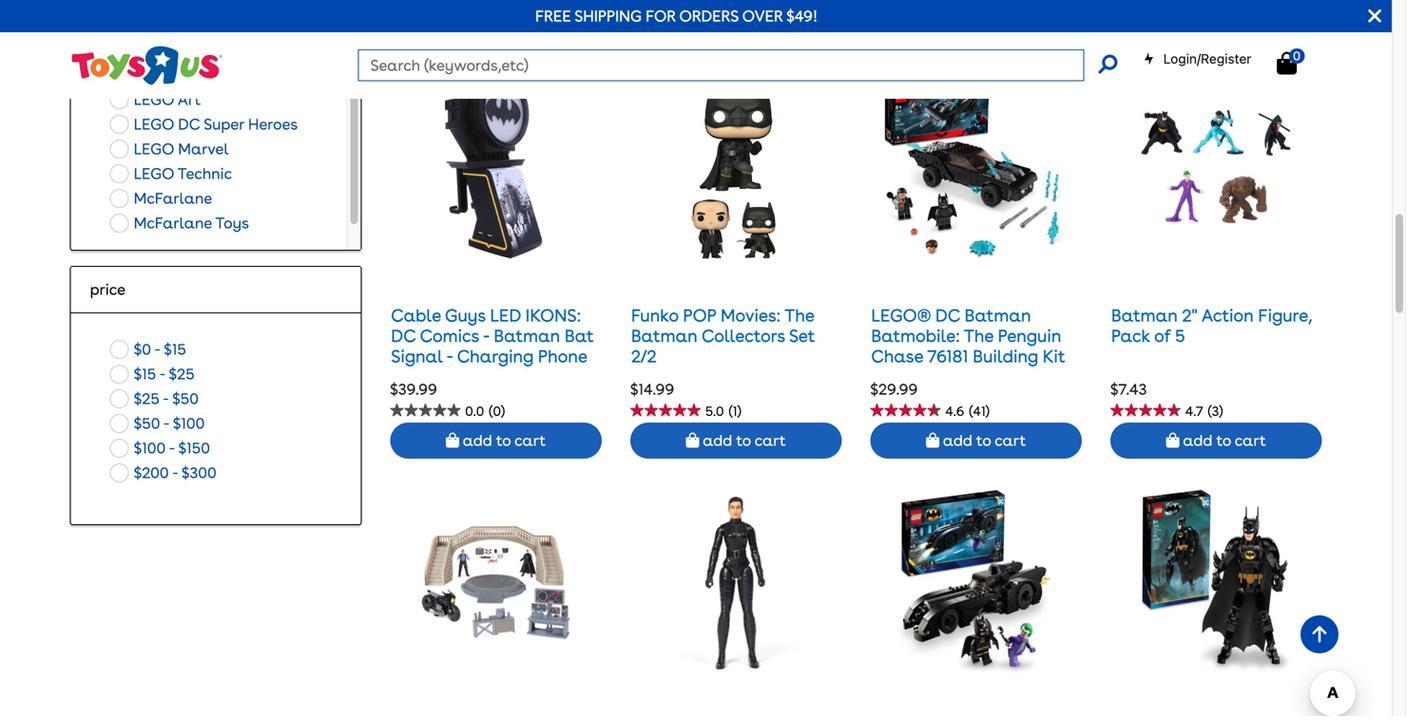 Task type: describe. For each thing, give the bounding box(es) containing it.
- for $300
[[172, 464, 178, 483]]

- down comics
[[447, 347, 453, 367]]

lego art
[[134, 90, 201, 109]]

$50 - $100
[[134, 415, 205, 433]]

0.0
[[465, 404, 484, 420]]

1 horizontal spatial $100
[[173, 415, 205, 433]]

funko pop movies: the batman collectors set 2/2 image
[[641, 71, 831, 262]]

lego dc super heroes
[[134, 115, 298, 134]]

led
[[490, 306, 521, 326]]

cable guys led ikons: dc comics - batman bat signal - charging phone & controller holder link
[[391, 306, 594, 388]]

4.6
[[945, 404, 964, 420]]

(1)
[[729, 404, 741, 420]]

cable guys led ikons: dc comics - batman bat signal - charging phone & controller holder image
[[401, 71, 591, 262]]

toys r us image
[[70, 44, 222, 87]]

fisher-price
[[134, 41, 218, 59]]

- up "charging"
[[483, 326, 489, 346]]

0 horizontal spatial $100
[[134, 439, 166, 458]]

penguin
[[998, 326, 1061, 346]]

&
[[391, 367, 403, 388]]

lego marvel button
[[104, 137, 235, 162]]

batman inside funko pop movies: the batman collectors set 2/2
[[631, 326, 698, 346]]

0 vertical spatial $50
[[172, 390, 199, 408]]

lego dc super heroes button
[[104, 112, 303, 137]]

0
[[1293, 48, 1301, 63]]

dc inside cable guys led ikons: dc comics - batman bat signal - charging phone & controller holder $39.99
[[391, 326, 416, 346]]

action
[[1202, 306, 1254, 326]]

lego® dc batman batmobile: the penguin chase 76181 building kit (392 pieces) link
[[871, 306, 1065, 388]]

0 horizontal spatial $50
[[134, 415, 160, 433]]

batman inside cable guys led ikons: dc comics - batman bat signal - charging phone & controller holder $39.99
[[494, 326, 560, 346]]

super
[[204, 115, 244, 134]]

2"
[[1182, 306, 1198, 326]]

$7.43
[[1110, 380, 1147, 399]]

shopping bag image down controller
[[446, 433, 459, 448]]

$200 - $300 button
[[104, 461, 222, 486]]

shipping
[[575, 7, 642, 25]]

funko pop movies: the batman collectors set 2/2 link
[[631, 306, 815, 367]]

lego for lego technic
[[134, 165, 174, 183]]

(41)
[[969, 404, 990, 420]]

mcfarlane button
[[104, 186, 218, 211]]

$300
[[181, 464, 217, 483]]

(0)
[[489, 404, 505, 420]]

funko for funko pop movies: the batman collectors set 2/2
[[631, 306, 679, 326]]

over
[[742, 7, 783, 25]]

collectors
[[702, 326, 785, 346]]

$100 - $150
[[134, 439, 210, 458]]

phone
[[538, 347, 587, 367]]

Enter Keyword or Item No. search field
[[358, 49, 1084, 81]]

$39.99
[[390, 380, 437, 399]]

of
[[1154, 326, 1171, 346]]

$29.99
[[870, 380, 918, 399]]

0.0 (0)
[[465, 404, 505, 420]]

shopping bag image inside 0 link
[[1277, 52, 1297, 75]]

the inside funko pop movies: the batman collectors set 2/2
[[785, 306, 814, 326]]

the inside lego® dc batman batmobile: the penguin chase 76181 building kit (392 pieces) $29.99
[[964, 326, 994, 346]]

4.7 (3)
[[1185, 404, 1223, 420]]

lego for lego dc super heroes
[[134, 115, 174, 134]]

kit
[[1043, 347, 1065, 367]]

marvel
[[178, 140, 229, 158]]

dc comics, batman 12-inch selina kyle action figure, the batman movie collectible kids toys for boys and girls ages 3 and up image
[[658, 488, 814, 678]]

pack
[[1111, 326, 1150, 346]]

1 vertical spatial $25
[[134, 390, 159, 408]]

$25 - $50
[[134, 390, 199, 408]]

technic
[[178, 165, 232, 183]]

$0
[[134, 340, 151, 359]]

heroes
[[248, 115, 298, 134]]

controller
[[407, 367, 490, 388]]

mcfarlane toys button
[[104, 211, 255, 236]]

lego® dc batman batmobile: the penguin chase 76181 building kit (392 pieces) image
[[881, 71, 1071, 262]]

batman inside batman 2" action figure, pack of 5
[[1111, 306, 1178, 326]]

4.7
[[1185, 404, 1203, 420]]

lego technic button
[[104, 162, 238, 186]]

figure,
[[1258, 306, 1312, 326]]

mcfarlane for mcfarlane toys
[[134, 214, 212, 233]]

fisher-price button
[[104, 38, 223, 63]]

dc down art
[[178, 115, 200, 134]]

- for $15
[[154, 340, 160, 359]]

- for $50
[[163, 390, 169, 408]]

$15 inside $15 - $25 button
[[134, 365, 156, 384]]

cable guys led ikons: dc comics - batman bat signal - charging phone & controller holder $39.99
[[390, 306, 594, 399]]

batman 2" action figure, pack of 5 link
[[1111, 306, 1312, 346]]

lego for lego art
[[134, 90, 174, 109]]

$15 - $25
[[134, 365, 195, 384]]

lego® dc batman batmobile: the penguin chase 76181 building kit (392 pieces) $29.99
[[870, 306, 1065, 399]]

lego for lego marvel
[[134, 140, 174, 158]]

batmobile:
[[871, 326, 960, 346]]

$150
[[178, 439, 210, 458]]

$50 - $100 button
[[104, 412, 210, 436]]

close button image
[[1368, 6, 1381, 27]]

guys
[[445, 306, 486, 326]]

login/register button
[[1143, 49, 1252, 68]]

holder
[[494, 367, 549, 388]]

$15 inside $0 - $15 button
[[164, 340, 186, 359]]

toys
[[215, 214, 249, 233]]

orders
[[679, 7, 739, 25]]

ikons:
[[526, 306, 581, 326]]

movies:
[[721, 306, 781, 326]]



Task type: locate. For each thing, give the bounding box(es) containing it.
0 vertical spatial $15
[[164, 340, 186, 359]]

None search field
[[358, 49, 1118, 81]]

funko up 2/2
[[631, 306, 679, 326]]

funko pop movies: the batman collectors set 2/2
[[631, 306, 815, 367]]

$100 - $150 button
[[104, 436, 216, 461]]

batman 2" action figure, pack of 5 image
[[1138, 71, 1294, 262]]

0 horizontal spatial $25
[[134, 390, 159, 408]]

the up "set"
[[785, 306, 814, 326]]

for
[[646, 7, 676, 25]]

$100 up $200
[[134, 439, 166, 458]]

cart
[[514, 15, 546, 34], [755, 15, 786, 34], [995, 15, 1026, 34], [1235, 15, 1266, 34], [514, 431, 546, 450], [755, 431, 786, 450], [995, 431, 1026, 450], [1235, 431, 1266, 450]]

lego inside button
[[134, 140, 174, 158]]

$25 up $25 - $50
[[169, 365, 195, 384]]

$50 down $25 - $50 button
[[134, 415, 160, 433]]

dc
[[134, 16, 156, 35], [178, 115, 200, 134], [935, 306, 960, 326], [391, 326, 416, 346]]

0 link
[[1277, 48, 1316, 76]]

to
[[496, 15, 511, 34], [736, 15, 751, 34], [976, 15, 991, 34], [1216, 15, 1231, 34], [496, 431, 511, 450], [736, 431, 751, 450], [976, 431, 991, 450], [1216, 431, 1231, 450]]

$50 up $50 - $100
[[172, 390, 199, 408]]

price
[[90, 281, 125, 299]]

the
[[785, 306, 814, 326], [964, 326, 994, 346]]

1 horizontal spatial $15
[[164, 340, 186, 359]]

2 lego from the top
[[134, 115, 174, 134]]

dc inside lego® dc batman batmobile: the penguin chase 76181 building kit (392 pieces) $29.99
[[935, 306, 960, 326]]

dc down cable
[[391, 326, 416, 346]]

shopping bag image
[[686, 17, 699, 32], [1166, 17, 1179, 32], [446, 433, 459, 448], [926, 433, 939, 448]]

login/register
[[1163, 51, 1252, 67]]

chase
[[871, 347, 923, 367]]

1 vertical spatial mcfarlane
[[134, 214, 212, 233]]

lego technic
[[134, 165, 232, 183]]

5.0
[[705, 404, 724, 420]]

0 vertical spatial $25
[[169, 365, 195, 384]]

free
[[535, 7, 571, 25]]

$0 - $15
[[134, 340, 186, 359]]

1 horizontal spatial $50
[[172, 390, 199, 408]]

dc up batmobile:
[[935, 306, 960, 326]]

dc button
[[104, 13, 162, 38]]

$200
[[134, 464, 169, 483]]

0 vertical spatial $100
[[173, 415, 205, 433]]

1 lego from the top
[[134, 90, 174, 109]]

2 mcfarlane from the top
[[134, 214, 212, 233]]

- down $15 - $25
[[163, 390, 169, 408]]

$15
[[164, 340, 186, 359], [134, 365, 156, 384]]

batman up the pack
[[1111, 306, 1178, 326]]

1 horizontal spatial the
[[964, 326, 994, 346]]

$50
[[172, 390, 199, 408], [134, 415, 160, 433]]

1 vertical spatial $50
[[134, 415, 160, 433]]

2/2
[[631, 347, 657, 367]]

4 lego from the top
[[134, 165, 174, 183]]

1 vertical spatial $100
[[134, 439, 166, 458]]

price
[[183, 41, 218, 59]]

building
[[973, 347, 1038, 367]]

free shipping for orders over $49! link
[[535, 7, 818, 25]]

- inside button
[[172, 464, 178, 483]]

1 horizontal spatial $25
[[169, 365, 195, 384]]

mcfarlane toys
[[134, 214, 249, 233]]

batman up penguin
[[965, 306, 1031, 326]]

price element
[[90, 279, 342, 301]]

funko down fisher-
[[134, 66, 176, 84]]

(392
[[871, 367, 906, 388]]

art
[[178, 90, 201, 109]]

add to cart button
[[390, 7, 602, 43], [630, 7, 842, 43], [870, 7, 1082, 43], [1110, 7, 1322, 43], [390, 423, 602, 459], [630, 423, 842, 459], [870, 423, 1082, 459], [1110, 423, 1322, 459]]

- inside button
[[154, 340, 160, 359]]

mcfarlane
[[134, 189, 212, 208], [134, 214, 212, 233]]

0 vertical spatial funko
[[134, 66, 176, 84]]

lego up lego technic button
[[134, 140, 174, 158]]

cable
[[391, 306, 441, 326]]

1 horizontal spatial funko
[[631, 306, 679, 326]]

pop
[[683, 306, 716, 326]]

batman
[[965, 306, 1031, 326], [1111, 306, 1178, 326], [494, 326, 560, 346], [631, 326, 698, 346]]

lego marvel
[[134, 140, 229, 158]]

charging
[[457, 347, 534, 367]]

1 vertical spatial $15
[[134, 365, 156, 384]]

funko inside funko pop movies: the batman collectors set 2/2
[[631, 306, 679, 326]]

funko button
[[104, 63, 182, 88]]

shopping bag image
[[446, 17, 459, 32], [926, 17, 939, 32], [1277, 52, 1297, 75], [686, 433, 699, 448], [1166, 433, 1179, 448]]

dc up fisher-
[[134, 16, 156, 35]]

mcfarlane down lego technic button
[[134, 189, 212, 208]]

add
[[463, 15, 492, 34], [703, 15, 732, 34], [943, 15, 972, 34], [1183, 15, 1213, 34], [463, 431, 492, 450], [703, 431, 732, 450], [943, 431, 972, 450], [1183, 431, 1213, 450]]

0 horizontal spatial $15
[[134, 365, 156, 384]]

-
[[483, 326, 489, 346], [154, 340, 160, 359], [447, 347, 453, 367], [159, 365, 165, 384], [163, 390, 169, 408], [163, 415, 169, 433], [169, 439, 175, 458], [172, 464, 178, 483]]

shopping bag image up login/register button
[[1166, 17, 1179, 32]]

lego®
[[871, 306, 931, 326]]

lego inside button
[[134, 165, 174, 183]]

$200 - $300
[[134, 464, 217, 483]]

batman down led
[[494, 326, 560, 346]]

lego art button
[[104, 88, 207, 112]]

5
[[1175, 326, 1185, 346]]

- left $150
[[169, 439, 175, 458]]

lego down funko button
[[134, 90, 174, 109]]

0 horizontal spatial funko
[[134, 66, 176, 84]]

$25 down $15 - $25 button
[[134, 390, 159, 408]]

the up building
[[964, 326, 994, 346]]

$15 up $15 - $25
[[164, 340, 186, 359]]

3 lego from the top
[[134, 140, 174, 158]]

funko for funko
[[134, 66, 176, 84]]

4.6 (41)
[[945, 404, 990, 420]]

0 vertical spatial mcfarlane
[[134, 189, 212, 208]]

$100
[[173, 415, 205, 433], [134, 439, 166, 458]]

- down $25 - $50
[[163, 415, 169, 433]]

free shipping for orders over $49!
[[535, 7, 818, 25]]

batman batcave with exclusive batman and penguin action figures and batcycle, image
[[418, 488, 574, 678]]

- for $25
[[159, 365, 165, 384]]

bat
[[565, 326, 594, 346]]

- down $0 - $15
[[159, 365, 165, 384]]

1 vertical spatial funko
[[631, 306, 679, 326]]

$100 up $150
[[173, 415, 205, 433]]

batman inside lego® dc batman batmobile: the penguin chase 76181 building kit (392 pieces) $29.99
[[965, 306, 1031, 326]]

(3)
[[1208, 404, 1223, 420]]

- right $0
[[154, 340, 160, 359]]

shopping bag image down pieces)
[[926, 433, 939, 448]]

shopping bag image right for
[[686, 17, 699, 32]]

lego® super heroes dc batmobile: batman vs. the joker chase 76224 building set, 438 pieces image
[[898, 488, 1054, 678]]

$14.99
[[630, 380, 674, 399]]

fisher-
[[134, 41, 183, 59]]

0 horizontal spatial the
[[785, 306, 814, 326]]

1 mcfarlane from the top
[[134, 189, 212, 208]]

funko inside button
[[134, 66, 176, 84]]

- for $100
[[163, 415, 169, 433]]

lego up mcfarlane button
[[134, 165, 174, 183]]

- right $200
[[172, 464, 178, 483]]

76181
[[927, 347, 968, 367]]

mcfarlane for mcfarlane
[[134, 189, 212, 208]]

$15 down $0 - $15 button
[[134, 365, 156, 384]]

- for $150
[[169, 439, 175, 458]]

batman up 2/2
[[631, 326, 698, 346]]

$25
[[169, 365, 195, 384], [134, 390, 159, 408]]

lego down 'lego art' button
[[134, 115, 174, 134]]

$25 - $50 button
[[104, 387, 204, 412]]

mcfarlane down mcfarlane button
[[134, 214, 212, 233]]

lego® super heroes dc batman construction figure 76259 building set, 275 pieces image
[[1138, 488, 1294, 678]]

5.0 (1)
[[705, 404, 741, 420]]

batman 2" action figure, pack of 5
[[1111, 306, 1312, 346]]

$49!
[[786, 7, 818, 25]]

comics
[[420, 326, 479, 346]]

signal
[[391, 347, 443, 367]]

add to cart
[[459, 15, 546, 34], [699, 15, 786, 34], [939, 15, 1026, 34], [1179, 15, 1266, 34], [459, 431, 546, 450], [699, 431, 786, 450], [939, 431, 1026, 450], [1179, 431, 1266, 450]]

$0 - $15 button
[[104, 338, 192, 362]]

pieces)
[[910, 367, 965, 388]]

$15 - $25 button
[[104, 362, 200, 387]]



Task type: vqa. For each thing, say whether or not it's contained in the screenshot.


